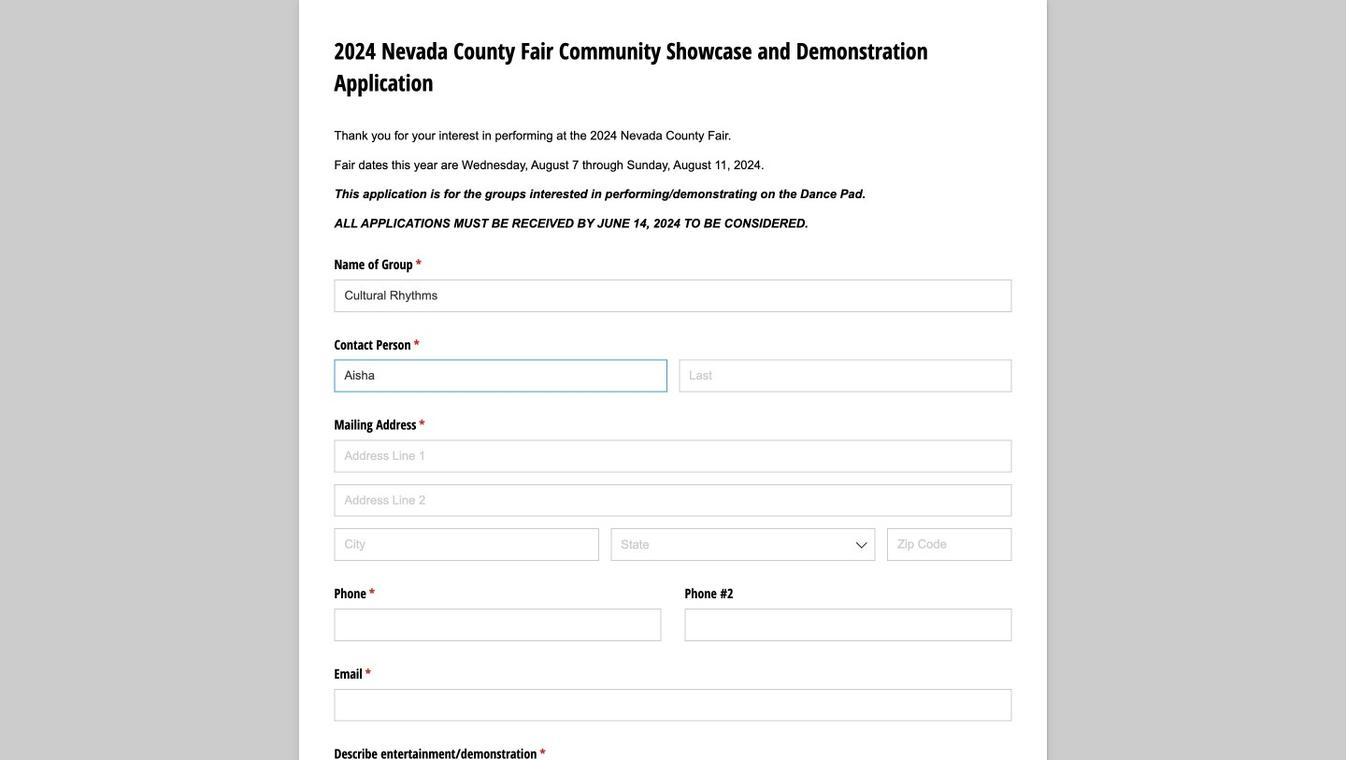 Task type: describe. For each thing, give the bounding box(es) containing it.
City text field
[[334, 529, 599, 561]]

Address Line 2 text field
[[334, 484, 1012, 517]]

Zip Code text field
[[887, 529, 1012, 561]]



Task type: locate. For each thing, give the bounding box(es) containing it.
None text field
[[334, 689, 1012, 722]]

State text field
[[611, 529, 876, 561]]

First text field
[[334, 360, 667, 392]]

Address Line 1 text field
[[334, 440, 1012, 473]]

Last text field
[[679, 360, 1012, 392]]

None text field
[[334, 279, 1012, 312], [334, 609, 662, 641], [685, 609, 1012, 641], [334, 279, 1012, 312], [334, 609, 662, 641], [685, 609, 1012, 641]]



